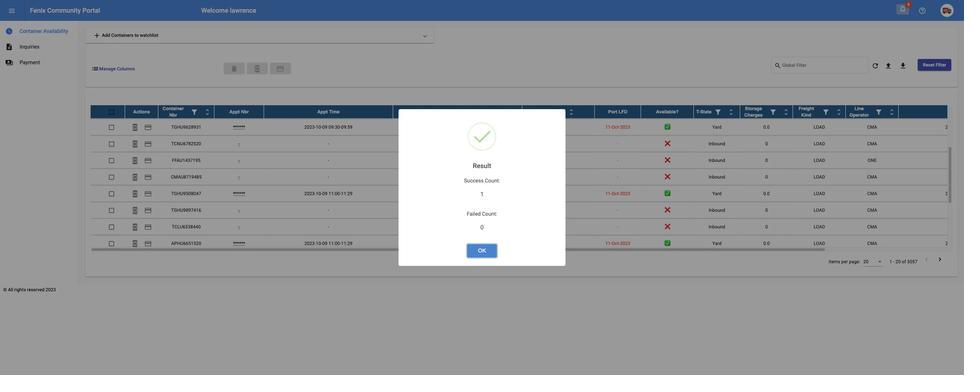 Task type: describe. For each thing, give the bounding box(es) containing it.
oct- for tghu9508047
[[612, 191, 620, 196]]

payment for tclu6538440
[[144, 224, 152, 231]]

tghu9628931
[[171, 125, 201, 130]]

available? column header
[[641, 105, 694, 118]]

no color image containing description
[[5, 43, 13, 51]]

failed
[[467, 211, 481, 217]]

3 appt from the left
[[460, 109, 470, 115]]

grid containing book_online
[[90, 102, 964, 252]]

port lfd
[[608, 109, 628, 115]]

charges
[[745, 113, 763, 118]]

file_upload
[[885, 62, 893, 70]]

file_download button
[[897, 59, 910, 72]]

****** for aphu6651520
[[233, 241, 245, 246]]

2023 for aphu6651520
[[620, 241, 631, 246]]

reserved
[[27, 287, 44, 293]]

manage
[[99, 66, 116, 71]]

gesu6682788
[[172, 108, 201, 113]]

list manage columns
[[91, 65, 135, 73]]

page:
[[849, 259, 860, 265]]

book_online for ffau1437195
[[131, 157, 139, 165]]

cma for tclu6538440
[[868, 224, 878, 230]]

4 row from the top
[[90, 136, 964, 152]]

success count:
[[464, 178, 500, 184]]

notifications_none
[[899, 5, 907, 13]]

load for gesu6682788
[[814, 108, 825, 113]]

yard for aphu6651520
[[713, 241, 722, 246]]

appt time
[[317, 109, 340, 115]]

storage
[[745, 106, 762, 111]]

2023-10-09 09:30-09:59
[[304, 125, 353, 130]]

container nbr
[[163, 106, 184, 118]]

state
[[701, 109, 712, 115]]

2 20 from the left
[[896, 259, 901, 265]]

appt for appt nbr
[[229, 109, 240, 115]]

2023 for gesu6682788
[[620, 108, 631, 113]]

09 for aphu6651520
[[322, 241, 328, 246]]

success
[[464, 178, 484, 184]]

book_online for tghu9897416
[[131, 207, 139, 215]]

t-state filter_alt
[[697, 108, 722, 116]]

no color image containing payments
[[5, 59, 13, 67]]

09:59
[[341, 125, 353, 130]]

unfold_more button for line operator
[[886, 105, 899, 118]]

file_download
[[899, 62, 907, 70]]

unfold_more button for container nbr
[[201, 105, 214, 118]]

cma for gesu6682788
[[868, 108, 878, 113]]

yard for tghu9508047
[[713, 191, 722, 196]]

11:00- for tghu9508047
[[329, 191, 341, 196]]

filter_alt button for storage charges
[[767, 105, 780, 118]]

0.0 for tghu9628931
[[764, 125, 770, 130]]

welcome lawrence
[[201, 7, 256, 14]]

load for tghu9508047
[[814, 191, 825, 196]]

10 row from the top
[[90, 236, 964, 252]]

- link for tclu6538440
[[238, 224, 240, 230]]

lawrence
[[230, 7, 256, 14]]

row containing filter_alt
[[90, 105, 964, 119]]

inbound for tcnu6782520
[[709, 141, 726, 147]]

ffau1437195
[[172, 158, 201, 163]]

book_online for tcnu6782520
[[131, 140, 139, 148]]

welcome
[[201, 7, 228, 14]]

book_online button for tghu9897416
[[129, 204, 142, 217]]

7 row from the top
[[90, 186, 964, 202]]

1 - 20 of 3057
[[890, 259, 918, 265]]

per
[[842, 259, 848, 265]]

✅ for aphu6651520
[[665, 241, 671, 246]]

refresh button
[[869, 59, 882, 72]]

inbound for ffau1437195
[[709, 158, 726, 163]]

no color image inside notifications_none popup button
[[899, 5, 907, 13]]

filter_alt for line operator
[[875, 108, 883, 116]]

2023-10-09 11:00-11:29 for tghu9508047
[[304, 191, 353, 196]]

columns
[[117, 66, 135, 71]]

3 filter_alt from the left
[[714, 108, 722, 116]]

2023-10-09 11:00-11:29 for aphu6651520
[[304, 241, 353, 246]]

tclu6538440
[[172, 224, 201, 230]]

appt nbr
[[229, 109, 249, 115]]

oct- for aphu6651520
[[612, 241, 620, 246]]

cmau8719485
[[171, 175, 202, 180]]

book_online button for tghu9628931
[[129, 121, 142, 134]]

- link for cmau8719485
[[238, 175, 240, 180]]

payment for cmau8719485
[[144, 174, 152, 182]]

rights
[[14, 287, 26, 293]]

book_online button for tclu6538440
[[129, 221, 142, 234]]

tghu9508047
[[171, 191, 201, 196]]

ok button
[[467, 244, 497, 258]]

book_online for tclu6538440
[[131, 224, 139, 231]]

2023-10-0 for tghu9508047
[[946, 191, 964, 196]]

unfold_more for storage charges
[[783, 108, 790, 116]]

nbr for appt nbr
[[241, 109, 249, 115]]

book_online button for tghu9508047
[[129, 187, 142, 200]]

refresh
[[872, 62, 880, 70]]

oct- for tghu9628931
[[612, 125, 620, 130]]

load for tclu6538440
[[814, 224, 825, 230]]

active appt column header
[[393, 105, 522, 118]]

lfd
[[619, 109, 628, 115]]

tcnu6782520
[[171, 141, 201, 147]]

payment button for ffau1437195
[[142, 154, 155, 167]]

no color image inside refresh button
[[872, 62, 880, 70]]

no color image inside file_upload button
[[885, 62, 893, 70]]

result
[[473, 162, 491, 170]]

navigate_before
[[923, 256, 931, 264]]

2023-10-0 for tghu9628931
[[946, 125, 964, 130]]

09 for tghu9508047
[[322, 191, 328, 196]]

items per page:
[[829, 259, 860, 265]]

active appt
[[445, 109, 470, 115]]

no color image inside file_download button
[[899, 62, 907, 70]]

filter
[[936, 62, 946, 68]]

no color image containing filter_alt
[[714, 108, 722, 116]]

filter_alt for container nbr
[[191, 108, 198, 116]]

payment button for tclu6538440
[[142, 221, 155, 234]]

help_outline
[[919, 7, 927, 15]]

11:00- for aphu6651520
[[329, 241, 341, 246]]

inbound for tclu6538440
[[709, 224, 726, 230]]

****** link for aphu6651520
[[233, 241, 245, 246]]

©
[[3, 287, 7, 293]]

items
[[829, 259, 841, 265]]

delete button
[[224, 62, 245, 74]]

list
[[91, 65, 99, 73]]

✅ for tghu9628931
[[665, 125, 671, 130]]

09:30-
[[329, 125, 341, 130]]

2023-10-0 for gesu6682788
[[946, 108, 964, 113]]

3057
[[908, 259, 918, 265]]

payment button for aphu6651520
[[142, 237, 155, 250]]

4 column header from the left
[[740, 105, 793, 118]]

navigate_next
[[936, 256, 944, 264]]

book_online for cmau8719485
[[131, 174, 139, 182]]

payment
[[20, 59, 40, 66]]

container for availability
[[20, 28, 42, 34]]

of
[[902, 259, 906, 265]]

payment for tghu9628931
[[144, 124, 152, 132]]

line operator
[[850, 106, 869, 118]]

storage charges
[[745, 106, 763, 118]]

11:29 for tghu9508047
[[341, 191, 353, 196]]

2 column header from the left
[[522, 105, 595, 118]]

operator
[[850, 113, 869, 118]]

no color image containing watch_later
[[5, 27, 13, 35]]

Global Watchlist Filter field
[[783, 64, 866, 69]]

unfold_more for container nbr
[[204, 108, 211, 116]]

availability
[[43, 28, 68, 34]]

11-oct-2023 for gesu6682788
[[606, 108, 631, 113]]

all
[[8, 287, 13, 293]]

9 row from the top
[[90, 219, 964, 236]]

reset
[[923, 62, 935, 68]]

cma for cmau8719485
[[868, 175, 878, 180]]

holds filter_alt
[[539, 108, 562, 116]]

unfold_more button for t-state
[[725, 105, 738, 118]]

unfold_more for t-state
[[727, 108, 735, 116]]

payment button for tghu9628931
[[142, 121, 155, 134]]

reset filter
[[923, 62, 946, 68]]

tghu9897416
[[171, 208, 201, 213]]



Task type: vqa. For each thing, say whether or not it's contained in the screenshot.
unfold_more corresponding to Line Operator
yes



Task type: locate. For each thing, give the bounding box(es) containing it.
failed count:
[[467, 211, 497, 217]]

0 horizontal spatial 20
[[864, 259, 869, 265]]

4 oct- from the top
[[612, 241, 620, 246]]

row
[[90, 102, 964, 119], [90, 105, 964, 119], [90, 119, 964, 136], [90, 136, 964, 152], [90, 152, 964, 169], [90, 169, 964, 186], [90, 186, 964, 202], [90, 202, 964, 219], [90, 219, 964, 236], [90, 236, 964, 252]]

count: down result
[[485, 178, 500, 184]]

time column header
[[899, 105, 964, 118]]

no color image containing file_upload
[[885, 62, 893, 70]]

1 horizontal spatial 20
[[896, 259, 901, 265]]

11- for tghu9508047
[[606, 191, 612, 196]]

2 horizontal spatial appt
[[460, 109, 470, 115]]

4 - link from the top
[[238, 175, 240, 180]]

2 yard from the top
[[713, 125, 722, 130]]

0 vertical spatial ******
[[233, 125, 245, 130]]

09 for tghu9628931
[[322, 125, 328, 130]]

1 11:29 from the top
[[341, 191, 353, 196]]

payment button for tcnu6782520
[[142, 137, 155, 150]]

4 11-oct-2023 from the top
[[606, 241, 631, 246]]

9 load from the top
[[814, 241, 825, 246]]

appt for appt time
[[317, 109, 328, 115]]

container availability
[[20, 28, 68, 34]]

active
[[445, 109, 459, 115]]

1 - link from the top
[[238, 108, 240, 113]]

1 11- from the top
[[606, 108, 612, 113]]

© all rights reserved 2023
[[3, 287, 56, 293]]

11- for tghu9628931
[[606, 125, 612, 130]]

no color image inside menu button
[[8, 7, 16, 15]]

1 2023-10-0 from the top
[[946, 108, 964, 113]]

3 cma from the top
[[868, 141, 878, 147]]

grid
[[90, 102, 964, 252]]

3 column header from the left
[[694, 105, 740, 118]]

2 11-oct-2023 from the top
[[606, 125, 631, 130]]

1 vertical spatial 11:29
[[341, 241, 353, 246]]

1 11-oct-2023 from the top
[[606, 108, 631, 113]]

2 appt from the left
[[317, 109, 328, 115]]

menu
[[8, 7, 16, 15]]

fenix
[[30, 7, 46, 14]]

0 vertical spatial 09
[[322, 125, 328, 130]]

appt time column header
[[264, 105, 393, 118]]

0.0 for tghu9508047
[[764, 191, 770, 196]]

8 cma from the top
[[868, 241, 878, 246]]

community
[[47, 7, 81, 14]]

no color image inside help_outline popup button
[[919, 7, 927, 15]]

2 11- from the top
[[606, 125, 612, 130]]

1 load from the top
[[814, 108, 825, 113]]

book_online for tghu9508047
[[131, 190, 139, 198]]

payment button for tghu9897416
[[142, 204, 155, 217]]

nbr
[[241, 109, 249, 115], [169, 113, 177, 118]]

1 ****** from the top
[[233, 125, 245, 130]]

11-
[[606, 108, 612, 113], [606, 125, 612, 130], [606, 191, 612, 196], [606, 241, 612, 246]]

load
[[814, 108, 825, 113], [814, 125, 825, 130], [814, 141, 825, 147], [814, 158, 825, 163], [814, 175, 825, 180], [814, 191, 825, 196], [814, 208, 825, 213], [814, 224, 825, 230], [814, 241, 825, 246]]

1 time from the left
[[329, 109, 340, 115]]

20 left of
[[896, 259, 901, 265]]

0 horizontal spatial 1
[[481, 191, 484, 198]]

3 yard from the top
[[713, 191, 722, 196]]

reset filter button
[[918, 59, 952, 71]]

4 load from the top
[[814, 158, 825, 163]]

6 load from the top
[[814, 191, 825, 196]]

- link
[[238, 108, 240, 113], [238, 141, 240, 147], [238, 158, 240, 163], [238, 175, 240, 180], [238, 208, 240, 213], [238, 224, 240, 230]]

1 vertical spatial 11:00-
[[329, 241, 341, 246]]

freight
[[799, 106, 814, 111]]

1 inbound from the top
[[709, 141, 726, 147]]

2 oct- from the top
[[612, 125, 620, 130]]

oct- for gesu6682788
[[612, 108, 620, 113]]

11- for gesu6682788
[[606, 108, 612, 113]]

1 oct- from the top
[[612, 108, 620, 113]]

navigate_next button
[[934, 255, 946, 265]]

0 vertical spatial 2023-10-09 11:00-11:29
[[304, 191, 353, 196]]

2 11:00- from the top
[[329, 241, 341, 246]]

no color image containing list
[[91, 65, 99, 73]]

no color image containing menu
[[8, 7, 16, 15]]

4 0.0 from the top
[[764, 241, 770, 246]]

description
[[5, 43, 13, 51]]

count: right failed
[[482, 211, 497, 217]]

0 horizontal spatial nbr
[[169, 113, 177, 118]]

menu button
[[5, 4, 18, 17]]

holds
[[539, 109, 552, 115]]

2 time from the left
[[956, 109, 964, 115]]

- link for ffau1437195
[[238, 158, 240, 163]]

no color image containing navigate_next
[[936, 256, 944, 264]]

1 ✅ from the top
[[665, 108, 671, 113]]

0 vertical spatial count:
[[485, 178, 500, 184]]

unfold_more button
[[201, 105, 214, 118], [565, 105, 578, 118], [725, 105, 738, 118], [780, 105, 793, 118], [833, 105, 846, 118], [886, 105, 899, 118]]

****** for tghu9628931
[[233, 125, 245, 130]]

yard for gesu6682788
[[713, 108, 722, 113]]

no color image inside navigate_next button
[[936, 256, 944, 264]]

0.0 for aphu6651520
[[764, 241, 770, 246]]

8 load from the top
[[814, 224, 825, 230]]

notifications_none button
[[897, 4, 910, 15]]

unfold_more for freight kind
[[835, 108, 843, 116]]

nbr for container nbr
[[169, 113, 177, 118]]

1 column header from the left
[[158, 105, 214, 118]]

2 09 from the top
[[322, 191, 328, 196]]

11-oct-2023
[[606, 108, 631, 113], [606, 125, 631, 130], [606, 191, 631, 196], [606, 241, 631, 246]]

payment for tcnu6782520
[[144, 140, 152, 148]]

****** link
[[233, 125, 245, 130], [233, 191, 245, 196], [233, 241, 245, 246]]

count: for success count:
[[485, 178, 500, 184]]

6 column header from the left
[[846, 105, 899, 118]]

no color image containing help_outline
[[919, 7, 927, 15]]

cma for tghu9628931
[[868, 125, 878, 130]]

oct-
[[612, 108, 620, 113], [612, 125, 620, 130], [612, 191, 620, 196], [612, 241, 620, 246]]

payment
[[277, 65, 285, 73], [144, 107, 152, 115], [144, 124, 152, 132], [144, 140, 152, 148], [144, 157, 152, 165], [144, 174, 152, 182], [144, 190, 152, 198], [144, 207, 152, 215], [144, 224, 152, 231], [144, 240, 152, 248]]

2 vertical spatial 09
[[322, 241, 328, 246]]

7 load from the top
[[814, 208, 825, 213]]

4 ✅ from the top
[[665, 241, 671, 246]]

container up tghu9628931
[[163, 106, 184, 111]]

❌ for tghu9897416
[[665, 208, 671, 213]]

filter_alt right "storage charges"
[[769, 108, 777, 116]]

1 horizontal spatial nbr
[[241, 109, 249, 115]]

✅ for gesu6682788
[[665, 108, 671, 113]]

1 horizontal spatial appt
[[317, 109, 328, 115]]

4 filter_alt from the left
[[769, 108, 777, 116]]

navigation
[[0, 21, 78, 70]]

0 vertical spatial ****** link
[[233, 125, 245, 130]]

1 filter_alt from the left
[[191, 108, 198, 116]]

cma
[[868, 108, 878, 113], [868, 125, 878, 130], [868, 141, 878, 147], [868, 175, 878, 180], [868, 191, 878, 196], [868, 208, 878, 213], [868, 224, 878, 230], [868, 241, 878, 246]]

aphu6651520
[[171, 241, 201, 246]]

3 0.0 from the top
[[764, 191, 770, 196]]

book_online button for ffau1437195
[[129, 154, 142, 167]]

0 vertical spatial container
[[20, 28, 42, 34]]

filter_alt for storage charges
[[769, 108, 777, 116]]

t-
[[697, 109, 701, 115]]

6 filter_alt from the left
[[875, 108, 883, 116]]

1 horizontal spatial 1
[[890, 259, 892, 265]]

payments
[[5, 59, 13, 67]]

1 0.0 from the top
[[764, 108, 770, 113]]

cma for aphu6651520
[[868, 241, 878, 246]]

payment button for cmau8719485
[[142, 171, 155, 184]]

4 inbound from the top
[[709, 208, 726, 213]]

line
[[855, 106, 864, 111]]

payment button for tghu9508047
[[142, 187, 155, 200]]

nbr inside column header
[[241, 109, 249, 115]]

2 0.0 from the top
[[764, 125, 770, 130]]

2 2023-10-0 from the top
[[946, 125, 964, 130]]

load for tcnu6782520
[[814, 141, 825, 147]]

yard
[[713, 108, 722, 113], [713, 125, 722, 130], [713, 191, 722, 196], [713, 241, 722, 246]]

filter_alt button for line operator
[[873, 105, 886, 118]]

2023-10-0
[[946, 108, 964, 113], [946, 125, 964, 130], [946, 191, 964, 196], [946, 241, 964, 246]]

filter_alt right freight kind
[[822, 108, 830, 116]]

0 horizontal spatial appt
[[229, 109, 240, 115]]

no color image containing refresh
[[872, 62, 880, 70]]

11-oct-2023 for tghu9508047
[[606, 191, 631, 196]]

load for ffau1437195
[[814, 158, 825, 163]]

filter_alt button for freight kind
[[820, 105, 833, 118]]

no color image
[[8, 7, 16, 15], [5, 27, 13, 35], [5, 43, 13, 51], [5, 59, 13, 67], [775, 62, 783, 70], [872, 62, 880, 70], [899, 62, 907, 70], [277, 65, 285, 73], [144, 107, 152, 115], [191, 108, 198, 116], [555, 108, 562, 116], [769, 108, 777, 116], [783, 108, 790, 116], [822, 108, 830, 116], [835, 108, 843, 116], [875, 108, 883, 116], [888, 108, 896, 116], [144, 157, 152, 165], [131, 190, 139, 198], [144, 190, 152, 198], [144, 207, 152, 215], [131, 224, 139, 231], [131, 240, 139, 248]]

8 row from the top
[[90, 202, 964, 219]]

load for tghu9628931
[[814, 125, 825, 130]]

✅ for tghu9508047
[[665, 191, 671, 196]]

unfold_more for line operator
[[888, 108, 896, 116]]

unfold_more button for holds
[[565, 105, 578, 118]]

- link for tcnu6782520
[[238, 141, 240, 147]]

actions
[[133, 109, 150, 115]]

4 cma from the top
[[868, 175, 878, 180]]

book_online button for gesu6682788
[[129, 104, 142, 117]]

load for cmau8719485
[[814, 175, 825, 180]]

11-oct-2023 for tghu9628931
[[606, 125, 631, 130]]

no color image
[[899, 5, 907, 13], [919, 7, 927, 15], [885, 62, 893, 70], [91, 65, 99, 73], [254, 65, 261, 73], [131, 107, 139, 115], [204, 108, 211, 116], [568, 108, 575, 116], [714, 108, 722, 116], [727, 108, 735, 116], [131, 124, 139, 132], [144, 124, 152, 132], [131, 140, 139, 148], [144, 140, 152, 148], [131, 157, 139, 165], [131, 174, 139, 182], [144, 174, 152, 182], [131, 207, 139, 215], [144, 224, 152, 231], [144, 240, 152, 248], [923, 256, 931, 264], [936, 256, 944, 264]]

❌ for tclu6538440
[[665, 224, 671, 230]]

3 filter_alt button from the left
[[712, 105, 725, 118]]

portal
[[82, 7, 100, 14]]

one
[[868, 158, 877, 163]]

no color image containing file_download
[[899, 62, 907, 70]]

cma for tghu9508047
[[868, 191, 878, 196]]

load for tghu9897416
[[814, 208, 825, 213]]

appt nbr column header
[[214, 105, 264, 118]]

2 cma from the top
[[868, 125, 878, 130]]

3 unfold_more from the left
[[727, 108, 735, 116]]

20 right 'page:'
[[864, 259, 869, 265]]

0
[[964, 108, 964, 113], [964, 125, 964, 130], [766, 141, 768, 147], [766, 158, 768, 163], [766, 175, 768, 180], [964, 191, 964, 196], [766, 208, 768, 213], [481, 224, 484, 231], [766, 224, 768, 230], [964, 241, 964, 246]]

4 11- from the top
[[606, 241, 612, 246]]

1 horizontal spatial time
[[956, 109, 964, 115]]

2 inbound from the top
[[709, 158, 726, 163]]

time inside column header
[[329, 109, 340, 115]]

❌ for ffau1437195
[[665, 158, 671, 163]]

container
[[20, 28, 42, 34], [163, 106, 184, 111]]

kind
[[802, 113, 812, 118]]

1 09 from the top
[[322, 125, 328, 130]]

4 unfold_more from the left
[[783, 108, 790, 116]]

11:29 for aphu6651520
[[341, 241, 353, 246]]

inbound for tghu9897416
[[709, 208, 726, 213]]

book_online for gesu6682788
[[131, 107, 139, 115]]

column header
[[158, 105, 214, 118], [522, 105, 595, 118], [694, 105, 740, 118], [740, 105, 793, 118], [793, 105, 846, 118], [846, 105, 899, 118]]

port
[[608, 109, 618, 115]]

delete
[[230, 65, 238, 73]]

3 09 from the top
[[322, 241, 328, 246]]

3 oct- from the top
[[612, 191, 620, 196]]

time
[[329, 109, 340, 115], [956, 109, 964, 115]]

1 cma from the top
[[868, 108, 878, 113]]

container up 'inquiries'
[[20, 28, 42, 34]]

2 vertical spatial ****** link
[[233, 241, 245, 246]]

1 vertical spatial count:
[[482, 211, 497, 217]]

0 horizontal spatial time
[[329, 109, 340, 115]]

3 11- from the top
[[606, 191, 612, 196]]

6 unfold_more button from the left
[[886, 105, 899, 118]]

navigate_before button
[[921, 255, 933, 265]]

1 down success count: at top
[[481, 191, 484, 198]]

freight kind
[[799, 106, 814, 118]]

result dialog
[[399, 109, 566, 266]]

4 filter_alt button from the left
[[767, 105, 780, 118]]

******
[[233, 125, 245, 130], [233, 191, 245, 196], [233, 241, 245, 246]]

5 load from the top
[[814, 175, 825, 180]]

3 ✅ from the top
[[665, 191, 671, 196]]

book_online button for tcnu6782520
[[129, 137, 142, 150]]

2 load from the top
[[814, 125, 825, 130]]

3 load from the top
[[814, 141, 825, 147]]

0.0
[[764, 108, 770, 113], [764, 125, 770, 130], [764, 191, 770, 196], [764, 241, 770, 246]]

time inside "column header"
[[956, 109, 964, 115]]

filter_alt up tghu9628931
[[191, 108, 198, 116]]

navigation containing watch_later
[[0, 21, 78, 70]]

5 - link from the top
[[238, 208, 240, 213]]

filter_alt right holds
[[555, 108, 562, 116]]

6 row from the top
[[90, 169, 964, 186]]

2 unfold_more button from the left
[[565, 105, 578, 118]]

0 inside result dialog
[[481, 224, 484, 231]]

3 unfold_more button from the left
[[725, 105, 738, 118]]

5 column header from the left
[[793, 105, 846, 118]]

1 2023-10-09 11:00-11:29 from the top
[[304, 191, 353, 196]]

filter_alt right line operator in the top right of the page
[[875, 108, 883, 116]]

filter_alt button for container nbr
[[188, 105, 201, 118]]

2 row from the top
[[90, 105, 964, 119]]

1 horizontal spatial container
[[163, 106, 184, 111]]

3 ****** from the top
[[233, 241, 245, 246]]

2023 for tghu9628931
[[620, 125, 631, 130]]

book_online for tghu9628931
[[131, 124, 139, 132]]

0 horizontal spatial container
[[20, 28, 42, 34]]

-
[[238, 108, 240, 113], [328, 108, 329, 113], [558, 108, 559, 113], [238, 141, 240, 147], [328, 141, 329, 147], [617, 141, 619, 147], [238, 158, 240, 163], [328, 158, 329, 163], [617, 158, 619, 163], [238, 175, 240, 180], [328, 175, 329, 180], [617, 175, 619, 180], [238, 208, 240, 213], [328, 208, 329, 213], [617, 208, 619, 213], [238, 224, 240, 230], [328, 224, 329, 230], [617, 224, 619, 230], [894, 259, 895, 265]]

3 inbound from the top
[[709, 175, 726, 180]]

payment for tghu9508047
[[144, 190, 152, 198]]

filter_alt button for t-state
[[712, 105, 725, 118]]

search
[[775, 62, 782, 69]]

6 cma from the top
[[868, 208, 878, 213]]

2 ****** from the top
[[233, 191, 245, 196]]

❌
[[455, 108, 461, 113], [665, 141, 671, 147], [665, 158, 671, 163], [665, 175, 671, 180], [665, 208, 671, 213], [665, 224, 671, 230]]

port lfd column header
[[595, 105, 641, 118]]

1 vertical spatial container
[[163, 106, 184, 111]]

3 11-oct-2023 from the top
[[606, 191, 631, 196]]

delete image
[[230, 65, 238, 73]]

3 ****** link from the top
[[233, 241, 245, 246]]

1 inside result dialog
[[481, 191, 484, 198]]

book_online for aphu6651520
[[131, 240, 139, 248]]

1 11:00- from the top
[[329, 191, 341, 196]]

1 vertical spatial ****** link
[[233, 191, 245, 196]]

filter_alt right state
[[714, 108, 722, 116]]

❌ for tcnu6782520
[[665, 141, 671, 147]]

book_online button
[[247, 62, 268, 74], [129, 104, 142, 117], [129, 121, 142, 134], [129, 137, 142, 150], [129, 154, 142, 167], [129, 171, 142, 184], [129, 187, 142, 200], [129, 204, 142, 217], [129, 221, 142, 234], [129, 237, 142, 250]]

7 cma from the top
[[868, 224, 878, 230]]

help_outline button
[[916, 4, 929, 17]]

1 for 1
[[481, 191, 484, 198]]

6 unfold_more from the left
[[888, 108, 896, 116]]

cell
[[393, 119, 522, 135], [522, 119, 595, 135], [393, 136, 522, 152], [522, 136, 595, 152], [899, 136, 964, 152], [393, 152, 522, 169], [522, 152, 595, 169], [899, 152, 964, 169], [393, 169, 522, 185], [522, 169, 595, 185], [899, 169, 964, 185], [393, 186, 522, 202], [522, 186, 595, 202], [393, 202, 522, 219], [522, 202, 595, 219], [899, 202, 964, 219], [393, 219, 522, 235], [522, 219, 595, 235], [899, 219, 964, 235], [393, 236, 522, 252], [522, 236, 595, 252]]

actions column header
[[125, 105, 158, 118]]

5 inbound from the top
[[709, 224, 726, 230]]

count: for failed count:
[[482, 211, 497, 217]]

1 vertical spatial 2023-10-09 11:00-11:29
[[304, 241, 353, 246]]

1 left of
[[890, 259, 892, 265]]

no color image containing notifications_none
[[899, 5, 907, 13]]

filter_alt for freight kind
[[822, 108, 830, 116]]

inbound
[[709, 141, 726, 147], [709, 158, 726, 163], [709, 175, 726, 180], [709, 208, 726, 213], [709, 224, 726, 230]]

1 for 1 - 20 of 3057
[[890, 259, 892, 265]]

2 vertical spatial ******
[[233, 241, 245, 246]]

file_upload button
[[882, 59, 895, 72]]

5 filter_alt from the left
[[822, 108, 830, 116]]

1 vertical spatial 1
[[890, 259, 892, 265]]

0 vertical spatial 1
[[481, 191, 484, 198]]

11-oct-2023 for aphu6651520
[[606, 241, 631, 246]]

0 vertical spatial 11:29
[[341, 191, 353, 196]]

1 row from the top
[[90, 102, 964, 119]]

book_online button for aphu6651520
[[129, 237, 142, 250]]

1 yard from the top
[[713, 108, 722, 113]]

****** link for tghu9628931
[[233, 125, 245, 130]]

cma for tcnu6782520
[[868, 141, 878, 147]]

1 ****** link from the top
[[233, 125, 245, 130]]

payment button for gesu6682788
[[142, 104, 155, 117]]

fenix community portal
[[30, 7, 100, 14]]

nbr inside container nbr
[[169, 113, 177, 118]]

2023
[[620, 108, 631, 113], [620, 125, 631, 130], [620, 191, 631, 196], [620, 241, 631, 246], [46, 287, 56, 293]]

****** link for tghu9508047
[[233, 191, 245, 196]]

cma for tghu9897416
[[868, 208, 878, 213]]

2 filter_alt from the left
[[555, 108, 562, 116]]

5 row from the top
[[90, 152, 964, 169]]

2 ****** link from the top
[[233, 191, 245, 196]]

watch_later
[[5, 27, 13, 35]]

1 20 from the left
[[864, 259, 869, 265]]

0 vertical spatial 11:00-
[[329, 191, 341, 196]]

no color image containing search
[[775, 62, 783, 70]]

payment for gesu6682788
[[144, 107, 152, 115]]

2 ✅ from the top
[[665, 125, 671, 130]]

available?
[[656, 109, 679, 115]]

load for aphu6651520
[[814, 241, 825, 246]]

4 2023-10-0 from the top
[[946, 241, 964, 246]]

3 row from the top
[[90, 119, 964, 136]]

2 unfold_more from the left
[[568, 108, 575, 116]]

no color image inside navigate_before "button"
[[923, 256, 931, 264]]

1 vertical spatial ******
[[233, 191, 245, 196]]

payment for ffau1437195
[[144, 157, 152, 165]]

✅
[[665, 108, 671, 113], [665, 125, 671, 130], [665, 191, 671, 196], [665, 241, 671, 246]]

1 vertical spatial 09
[[322, 191, 328, 196]]

no color image containing navigate_before
[[923, 256, 931, 264]]

ok
[[478, 248, 486, 254]]

inquiries
[[20, 44, 39, 50]]



